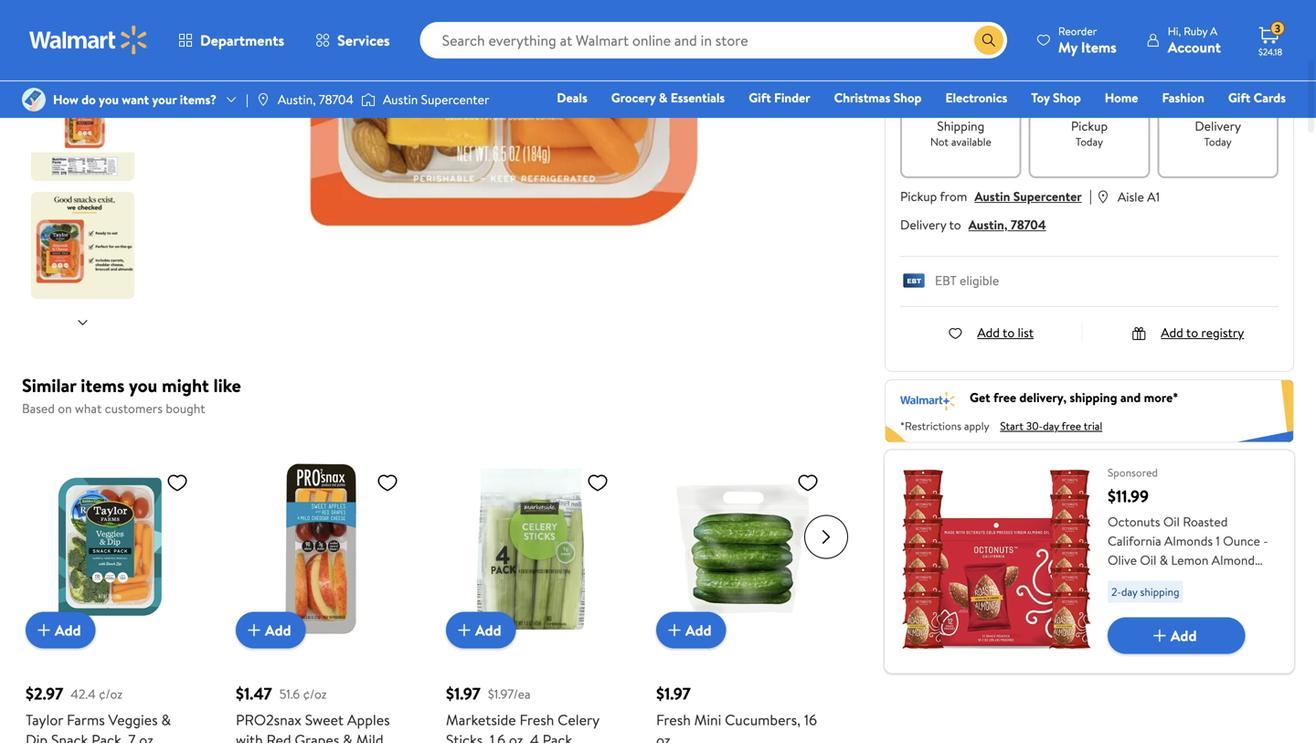 Task type: describe. For each thing, give the bounding box(es) containing it.
bought
[[166, 400, 205, 417]]

based
[[22, 400, 55, 417]]

a
[[1211, 23, 1218, 39]]

customers
[[105, 400, 163, 417]]

$24.18
[[1259, 46, 1283, 58]]

do for how do you want your item?
[[937, 44, 955, 67]]

$2.97 42.4 ¢/oz taylor farms veggies & dip snack pack, 7 oz
[[26, 682, 171, 743]]

want for item?
[[989, 44, 1024, 67]]

want for items?
[[122, 90, 149, 108]]

$11.99
[[1108, 485, 1149, 508]]

1.6
[[490, 730, 506, 743]]

on
[[58, 400, 72, 417]]

42.4
[[71, 685, 96, 703]]

cucumbers,
[[725, 710, 801, 730]]

reorder
[[1059, 23, 1097, 39]]

one debit link
[[1138, 113, 1216, 133]]

shop for christmas shop
[[894, 89, 922, 107]]

grapes
[[295, 730, 339, 743]]

add to cart image for $1.97
[[664, 619, 686, 641]]

add left list
[[978, 323, 1000, 341]]

pro2snax sweet apples with red grapes & mild cheddar cheese, 2.85 oz image
[[236, 464, 406, 634]]

to for list
[[1003, 323, 1015, 341]]

do for how do you want your items?
[[82, 90, 96, 108]]

available
[[952, 134, 992, 149]]

your for item?
[[1028, 44, 1060, 67]]

ruby
[[1184, 23, 1208, 39]]

Walmart Site-Wide search field
[[420, 22, 1007, 59]]

one
[[1146, 114, 1174, 132]]

pickup from austin supercenter |
[[901, 186, 1093, 206]]

add to cart image for $1.47
[[243, 619, 265, 641]]

list
[[1018, 323, 1034, 341]]

to for registry
[[1187, 323, 1199, 341]]

walmart+
[[1232, 114, 1286, 132]]

gift cards registry
[[1076, 89, 1286, 132]]

add for $2.97's add button
[[55, 620, 81, 640]]

1 horizontal spatial austin,
[[969, 216, 1008, 234]]

how for how do you want your items?
[[53, 90, 78, 108]]

4
[[530, 730, 539, 743]]

2-
[[1112, 584, 1122, 600]]

account
[[1168, 37, 1221, 57]]

ebt eligible
[[935, 272, 999, 289]]

$1.97 for $1.97 $1.97/ea marketside fresh celery sticks, 1.6 oz, 4 pack
[[446, 682, 481, 705]]

essentials
[[671, 89, 725, 107]]

ebt
[[935, 272, 957, 289]]

apply
[[964, 418, 990, 434]]

item?
[[1064, 44, 1104, 67]]

snack
[[51, 730, 88, 743]]

with
[[236, 730, 263, 743]]

gift for finder
[[749, 89, 771, 107]]

deals link
[[549, 88, 596, 107]]

add to registry button
[[1132, 323, 1245, 341]]

taylor farms almonds & cheese snack pack, 6.5 oz - image 5 of 6 image
[[31, 192, 138, 299]]

how do you want your item?
[[901, 44, 1104, 67]]

shipping not available
[[931, 117, 992, 149]]

might
[[162, 373, 209, 398]]

walmart plus image
[[901, 389, 955, 411]]

supercenter inside pickup from austin supercenter |
[[1014, 187, 1082, 205]]

intent image for pickup image
[[1075, 87, 1104, 116]]

items?
[[180, 90, 217, 108]]

sticks,
[[446, 730, 487, 743]]

delivery to austin, 78704
[[901, 216, 1046, 234]]

$1.97 for $1.97 fresh mini cucumbers, 16 oz
[[656, 682, 691, 705]]

delivery for today
[[1195, 117, 1242, 135]]

marketside fresh celery sticks, 1.6 oz, 4 pack image
[[446, 464, 616, 634]]

$11.99 group
[[885, 450, 1295, 673]]

sponsored
[[1108, 465, 1158, 481]]

fashion
[[1162, 89, 1205, 107]]

2 horizontal spatial &
[[659, 89, 668, 107]]

$1.97 $1.97/ea marketside fresh celery sticks, 1.6 oz, 4 pack
[[446, 682, 600, 743]]

start 30-day free trial
[[1000, 418, 1103, 434]]

search icon image
[[982, 33, 996, 48]]

one debit
[[1146, 114, 1208, 132]]

add button for $1.97
[[446, 612, 516, 649]]

product group containing $2.97
[[26, 427, 196, 743]]

items
[[1081, 37, 1117, 57]]

departments button
[[163, 18, 300, 62]]

departments
[[200, 30, 284, 50]]

mini
[[695, 710, 722, 730]]

oz inside $1.97 fresh mini cucumbers, 16 oz
[[656, 730, 671, 743]]

today for delivery
[[1205, 134, 1232, 149]]

today for pickup
[[1076, 134, 1104, 149]]

you for similar items you might like based on what customers bought
[[129, 373, 157, 398]]

*restrictions
[[901, 418, 962, 434]]

fashion link
[[1154, 88, 1213, 107]]

similar
[[22, 373, 76, 398]]

registry link
[[1068, 113, 1131, 133]]

pickup today
[[1071, 117, 1108, 149]]

¢/oz for $1.47
[[303, 685, 327, 703]]

ebt image
[[901, 273, 928, 291]]

gift finder
[[749, 89, 811, 107]]

 image for how do you want your items?
[[22, 88, 46, 112]]

from
[[940, 187, 968, 205]]

4 product group from the left
[[656, 427, 826, 743]]

registry
[[1076, 114, 1122, 132]]

add for add button over mini
[[686, 620, 712, 640]]

& inside $2.97 42.4 ¢/oz taylor farms veggies & dip snack pack, 7 oz
[[161, 710, 171, 730]]

and
[[1121, 389, 1141, 406]]

gift finder link
[[741, 88, 819, 107]]

dip
[[26, 730, 48, 743]]

grocery & essentials link
[[603, 88, 733, 107]]

taylor farms almonds & cheese snack pack, 6.5 oz - image 3 of 6 image
[[31, 0, 138, 63]]

0 vertical spatial |
[[246, 90, 249, 108]]

$2.97
[[26, 682, 63, 705]]

shipping
[[937, 117, 985, 135]]

30-
[[1027, 418, 1043, 434]]

items
[[81, 373, 125, 398]]

$1.97/ea
[[488, 685, 531, 703]]

0 vertical spatial austin
[[383, 90, 418, 108]]

day inside $11.99 group
[[1122, 584, 1138, 600]]

fresh inside $1.97 $1.97/ea marketside fresh celery sticks, 1.6 oz, 4 pack
[[520, 710, 554, 730]]

0 horizontal spatial free
[[994, 389, 1017, 406]]

what
[[75, 400, 102, 417]]

intent image for shipping image
[[947, 87, 976, 116]]

3
[[1275, 21, 1281, 36]]

my
[[1059, 37, 1078, 57]]

you for how do you want your items?
[[99, 90, 119, 108]]

Search search field
[[420, 22, 1007, 59]]

add to favorites list, fresh mini cucumbers, 16 oz image
[[797, 471, 819, 494]]

not
[[931, 134, 949, 149]]

services button
[[300, 18, 406, 62]]

toy shop link
[[1023, 88, 1090, 107]]

shipping inside $11.99 group
[[1141, 584, 1180, 600]]



Task type: vqa. For each thing, say whether or not it's contained in the screenshot.
Grocery
yes



Task type: locate. For each thing, give the bounding box(es) containing it.
do left search icon
[[937, 44, 955, 67]]

0 horizontal spatial supercenter
[[421, 90, 489, 108]]

a1
[[1148, 188, 1160, 206]]

0 horizontal spatial austin
[[383, 90, 418, 108]]

add for add button corresponding to $1.47
[[265, 620, 291, 640]]

product group
[[26, 427, 196, 743], [236, 427, 406, 743], [446, 427, 616, 743], [656, 427, 826, 743]]

oz right 7
[[139, 730, 153, 743]]

supercenter
[[421, 90, 489, 108], [1014, 187, 1082, 205]]

0 vertical spatial want
[[989, 44, 1024, 67]]

electronics link
[[937, 88, 1016, 107]]

| left aisle
[[1090, 186, 1093, 206]]

shop
[[894, 89, 922, 107], [1053, 89, 1081, 107]]

$1.47
[[236, 682, 272, 705]]

add to list button
[[948, 323, 1034, 341]]

0 vertical spatial supercenter
[[421, 90, 489, 108]]

$1.97
[[446, 682, 481, 705], [656, 682, 691, 705]]

shop right christmas
[[894, 89, 922, 107]]

1 horizontal spatial want
[[989, 44, 1024, 67]]

austin, down 'departments'
[[278, 90, 316, 108]]

trial
[[1084, 418, 1103, 434]]

1 vertical spatial supercenter
[[1014, 187, 1082, 205]]

2 horizontal spatial to
[[1187, 323, 1199, 341]]

austin, 78704 button
[[969, 216, 1046, 234]]

0 horizontal spatial  image
[[22, 88, 46, 112]]

0 vertical spatial delivery
[[1195, 117, 1242, 135]]

1 horizontal spatial 78704
[[1011, 216, 1046, 234]]

delivery down intent image for delivery
[[1195, 117, 1242, 135]]

0 horizontal spatial day
[[1043, 418, 1060, 434]]

you for how do you want your item?
[[959, 44, 985, 67]]

austin down services
[[383, 90, 418, 108]]

fresh mini cucumbers, 16 oz image
[[656, 464, 826, 634]]

aisle
[[1118, 188, 1145, 206]]

2 product group from the left
[[236, 427, 406, 743]]

electronics
[[946, 89, 1008, 107]]

shop for toy shop
[[1053, 89, 1081, 107]]

1 horizontal spatial today
[[1205, 134, 1232, 149]]

your for items?
[[152, 90, 177, 108]]

delivery
[[1195, 117, 1242, 135], [901, 216, 947, 234]]

0 horizontal spatial oz
[[139, 730, 153, 743]]

1 vertical spatial shipping
[[1141, 584, 1180, 600]]

1 horizontal spatial supercenter
[[1014, 187, 1082, 205]]

1 horizontal spatial add to cart image
[[453, 619, 475, 641]]

toy
[[1032, 89, 1050, 107]]

1 vertical spatial 78704
[[1011, 216, 1046, 234]]

1 ¢/oz from the left
[[99, 685, 123, 703]]

registry
[[1202, 323, 1245, 341]]

0 vertical spatial shipping
[[1070, 389, 1118, 406]]

0 vertical spatial austin,
[[278, 90, 316, 108]]

add for add button within $11.99 group
[[1171, 626, 1197, 646]]

0 horizontal spatial you
[[99, 90, 119, 108]]

add to cart image for $2.97
[[33, 619, 55, 641]]

intent image for delivery image
[[1204, 87, 1233, 116]]

1 vertical spatial your
[[152, 90, 177, 108]]

pickup inside pickup from austin supercenter |
[[901, 187, 937, 205]]

pickup for pickup today
[[1071, 117, 1108, 135]]

0 horizontal spatial want
[[122, 90, 149, 108]]

debit
[[1177, 114, 1208, 132]]

add inside $11.99 group
[[1171, 626, 1197, 646]]

reorder my items
[[1059, 23, 1117, 57]]

0 horizontal spatial your
[[152, 90, 177, 108]]

1 today from the left
[[1076, 134, 1104, 149]]

fresh left mini
[[656, 710, 691, 730]]

add for add button corresponding to $1.97
[[475, 620, 502, 640]]

hi,
[[1168, 23, 1182, 39]]

1 horizontal spatial you
[[129, 373, 157, 398]]

1 horizontal spatial pickup
[[1071, 117, 1108, 135]]

today inside delivery today
[[1205, 134, 1232, 149]]

0 horizontal spatial today
[[1076, 134, 1104, 149]]

1 horizontal spatial |
[[1090, 186, 1093, 206]]

oz
[[139, 730, 153, 743], [656, 730, 671, 743]]

1 horizontal spatial day
[[1122, 584, 1138, 600]]

add button down 2-day shipping
[[1108, 618, 1246, 654]]

add button up $1.97/ea
[[446, 612, 516, 649]]

1 vertical spatial do
[[82, 90, 96, 108]]

¢/oz right 42.4 at the bottom left of the page
[[99, 685, 123, 703]]

eligible
[[960, 272, 999, 289]]

your
[[1028, 44, 1060, 67], [152, 90, 177, 108]]

¢/oz inside the $1.47 51.6 ¢/oz pro2snax sweet apples with red grapes & mil
[[303, 685, 327, 703]]

1 vertical spatial how
[[53, 90, 78, 108]]

0 horizontal spatial add to cart image
[[243, 619, 265, 641]]

fresh inside $1.97 fresh mini cucumbers, 16 oz
[[656, 710, 691, 730]]

 image
[[361, 91, 376, 109]]

toy shop
[[1032, 89, 1081, 107]]

1 horizontal spatial to
[[1003, 323, 1015, 341]]

taylor farms almonds & cheese snack pack, 6.5 oz image
[[211, 0, 796, 260]]

add to list
[[978, 323, 1034, 341]]

¢/oz for $2.97
[[99, 685, 123, 703]]

how do you want your items?
[[53, 90, 217, 108]]

gift
[[749, 89, 771, 107], [1229, 89, 1251, 107]]

add to cart image up "$2.97"
[[33, 619, 55, 641]]

add button up "$2.97"
[[26, 612, 96, 649]]

delivery down from
[[901, 216, 947, 234]]

0 vertical spatial how
[[901, 44, 933, 67]]

 image for austin, 78704
[[256, 92, 270, 107]]

gift inside gift cards registry
[[1229, 89, 1251, 107]]

gift cards link
[[1220, 88, 1295, 107]]

pickup
[[1071, 117, 1108, 135], [901, 187, 937, 205]]

deals
[[557, 89, 588, 107]]

1 horizontal spatial shipping
[[1141, 584, 1180, 600]]

& right veggies
[[161, 710, 171, 730]]

to left registry
[[1187, 323, 1199, 341]]

1 product group from the left
[[26, 427, 196, 743]]

add to registry
[[1161, 323, 1245, 341]]

home link
[[1097, 88, 1147, 107]]

| right items?
[[246, 90, 249, 108]]

1 oz from the left
[[139, 730, 153, 743]]

sponsored $11.99
[[1108, 465, 1158, 508]]

grocery & essentials
[[611, 89, 725, 107]]

2 add to cart image from the left
[[453, 619, 475, 641]]

you inside "similar items you might like based on what customers bought"
[[129, 373, 157, 398]]

fresh
[[520, 710, 554, 730], [656, 710, 691, 730]]

$1.97 inside $1.97 $1.97/ea marketside fresh celery sticks, 1.6 oz, 4 pack
[[446, 682, 481, 705]]

add up $1.97/ea
[[475, 620, 502, 640]]

delivery today
[[1195, 117, 1242, 149]]

pack
[[543, 730, 572, 743]]

2 oz from the left
[[656, 730, 671, 743]]

$1.97 inside $1.97 fresh mini cucumbers, 16 oz
[[656, 682, 691, 705]]

pro2snax
[[236, 710, 302, 730]]

0 horizontal spatial gift
[[749, 89, 771, 107]]

1 vertical spatial austin
[[975, 187, 1011, 205]]

want left items?
[[122, 90, 149, 108]]

1 horizontal spatial gift
[[1229, 89, 1251, 107]]

2 horizontal spatial you
[[959, 44, 985, 67]]

1 horizontal spatial ¢/oz
[[303, 685, 327, 703]]

red
[[266, 730, 291, 743]]

2 horizontal spatial add to cart image
[[1149, 625, 1171, 647]]

0 horizontal spatial $1.97
[[446, 682, 481, 705]]

oz inside $2.97 42.4 ¢/oz taylor farms veggies & dip snack pack, 7 oz
[[139, 730, 153, 743]]

1 horizontal spatial how
[[901, 44, 933, 67]]

1 horizontal spatial fresh
[[656, 710, 691, 730]]

pickup left from
[[901, 187, 937, 205]]

0 horizontal spatial pickup
[[901, 187, 937, 205]]

finder
[[774, 89, 811, 107]]

2 gift from the left
[[1229, 89, 1251, 107]]

78704 down 'austin supercenter' button
[[1011, 216, 1046, 234]]

taylor farms almonds & cheese snack pack, 6.5 oz - image 4 of 6 image
[[31, 74, 138, 181]]

1 fresh from the left
[[520, 710, 554, 730]]

austin,
[[278, 90, 316, 108], [969, 216, 1008, 234]]

gift for cards
[[1229, 89, 1251, 107]]

christmas shop link
[[826, 88, 930, 107]]

gift left finder
[[749, 89, 771, 107]]

add button
[[26, 612, 96, 649], [236, 612, 306, 649], [446, 612, 516, 649], [656, 612, 726, 649], [1108, 618, 1246, 654]]

add to favorites list, pro2snax sweet apples with red grapes & mild cheddar cheese, 2.85 oz image
[[377, 471, 399, 494]]

2 $1.97 from the left
[[656, 682, 691, 705]]

shipping up the 'trial'
[[1070, 389, 1118, 406]]

christmas
[[834, 89, 891, 107]]

0 horizontal spatial add to cart image
[[33, 619, 55, 641]]

1 horizontal spatial &
[[343, 730, 353, 743]]

fresh down $1.97/ea
[[520, 710, 554, 730]]

 image down walmart image
[[22, 88, 46, 112]]

1 horizontal spatial shop
[[1053, 89, 1081, 107]]

0 horizontal spatial 78704
[[319, 90, 354, 108]]

want up electronics
[[989, 44, 1024, 67]]

add to cart image
[[243, 619, 265, 641], [664, 619, 686, 641], [1149, 625, 1171, 647]]

1 gift from the left
[[749, 89, 771, 107]]

to down from
[[949, 216, 961, 234]]

shop right 'toy'
[[1053, 89, 1081, 107]]

1 vertical spatial want
[[122, 90, 149, 108]]

gift left cards
[[1229, 89, 1251, 107]]

1 $1.97 from the left
[[446, 682, 481, 705]]

2 vertical spatial you
[[129, 373, 157, 398]]

0 vertical spatial free
[[994, 389, 1017, 406]]

add button for $1.47
[[236, 612, 306, 649]]

pickup down intent image for pickup
[[1071, 117, 1108, 135]]

¢/oz inside $2.97 42.4 ¢/oz taylor farms veggies & dip snack pack, 7 oz
[[99, 685, 123, 703]]

your left the item?
[[1028, 44, 1060, 67]]

1 vertical spatial delivery
[[901, 216, 947, 234]]

2 shop from the left
[[1053, 89, 1081, 107]]

shipping right 2-
[[1141, 584, 1180, 600]]

1 horizontal spatial $1.97
[[656, 682, 691, 705]]

add to cart image up marketside at the left bottom of page
[[453, 619, 475, 641]]

0 horizontal spatial ¢/oz
[[99, 685, 123, 703]]

 image
[[22, 88, 46, 112], [256, 92, 270, 107]]

$1.47 51.6 ¢/oz pro2snax sweet apples with red grapes & mil
[[236, 682, 392, 743]]

1 vertical spatial pickup
[[901, 187, 937, 205]]

austin, 78704
[[278, 90, 354, 108]]

to
[[949, 216, 961, 234], [1003, 323, 1015, 341], [1187, 323, 1199, 341]]

3 product group from the left
[[446, 427, 616, 743]]

0 vertical spatial you
[[959, 44, 985, 67]]

51.6
[[280, 685, 300, 703]]

add down 2-day shipping
[[1171, 626, 1197, 646]]

1 horizontal spatial delivery
[[1195, 117, 1242, 135]]

to left list
[[1003, 323, 1015, 341]]

add to cart image inside $11.99 group
[[1149, 625, 1171, 647]]

christmas shop
[[834, 89, 922, 107]]

add button up mini
[[656, 612, 726, 649]]

1 shop from the left
[[894, 89, 922, 107]]

day
[[1043, 418, 1060, 434], [1122, 584, 1138, 600]]

& inside the $1.47 51.6 ¢/oz pro2snax sweet apples with red grapes & mil
[[343, 730, 353, 743]]

up to sixty percent off deals. shop now. image
[[901, 0, 1279, 26]]

$1.97 fresh mini cucumbers, 16 oz
[[656, 682, 817, 743]]

taylor
[[26, 710, 63, 730]]

add to cart image
[[33, 619, 55, 641], [453, 619, 475, 641]]

1 vertical spatial |
[[1090, 186, 1093, 206]]

today down registry
[[1076, 134, 1104, 149]]

add to cart image for $1.97
[[453, 619, 475, 641]]

how up christmas shop
[[901, 44, 933, 67]]

how down walmart image
[[53, 90, 78, 108]]

1 vertical spatial day
[[1122, 584, 1138, 600]]

0 horizontal spatial to
[[949, 216, 961, 234]]

1 vertical spatial austin,
[[969, 216, 1008, 234]]

1 vertical spatial free
[[1062, 418, 1082, 434]]

1 horizontal spatial do
[[937, 44, 955, 67]]

1 horizontal spatial your
[[1028, 44, 1060, 67]]

how for how do you want your item?
[[901, 44, 933, 67]]

0 horizontal spatial do
[[82, 90, 96, 108]]

austin up austin, 78704 button on the top right of page
[[975, 187, 1011, 205]]

0 horizontal spatial how
[[53, 90, 78, 108]]

today down 'debit'
[[1205, 134, 1232, 149]]

add up the 51.6
[[265, 620, 291, 640]]

how
[[901, 44, 933, 67], [53, 90, 78, 108]]

add to favorites list, taylor farms veggies & dip snack pack, 7 oz image
[[166, 471, 188, 494]]

2 fresh from the left
[[656, 710, 691, 730]]

get free delivery, shipping and more* banner
[[885, 379, 1295, 443]]

add button inside $11.99 group
[[1108, 618, 1246, 654]]

you up electronics
[[959, 44, 985, 67]]

walmart image
[[29, 26, 148, 55]]

0 horizontal spatial &
[[161, 710, 171, 730]]

delivery for to
[[901, 216, 947, 234]]

add to favorites list, marketside fresh celery sticks, 1.6 oz, 4 pack image
[[587, 471, 609, 494]]

0 vertical spatial 78704
[[319, 90, 354, 108]]

0 horizontal spatial shipping
[[1070, 389, 1118, 406]]

austin, down pickup from austin supercenter |
[[969, 216, 1008, 234]]

0 horizontal spatial shop
[[894, 89, 922, 107]]

pack,
[[92, 730, 125, 743]]

shipping
[[1070, 389, 1118, 406], [1141, 584, 1180, 600]]

you up customers
[[129, 373, 157, 398]]

you down walmart image
[[99, 90, 119, 108]]

1 horizontal spatial add to cart image
[[664, 619, 686, 641]]

0 horizontal spatial austin,
[[278, 90, 316, 108]]

product group containing $1.47
[[236, 427, 406, 743]]

today
[[1076, 134, 1104, 149], [1205, 134, 1232, 149]]

veggies
[[108, 710, 158, 730]]

& right grocery
[[659, 89, 668, 107]]

0 horizontal spatial |
[[246, 90, 249, 108]]

0 vertical spatial do
[[937, 44, 955, 67]]

marketside
[[446, 710, 516, 730]]

*restrictions apply
[[901, 418, 990, 434]]

pickup for pickup from austin supercenter |
[[901, 187, 937, 205]]

add
[[978, 323, 1000, 341], [1161, 323, 1184, 341], [55, 620, 81, 640], [265, 620, 291, 640], [475, 620, 502, 640], [686, 620, 712, 640], [1171, 626, 1197, 646]]

austin inside pickup from austin supercenter |
[[975, 187, 1011, 205]]

today inside the pickup today
[[1076, 134, 1104, 149]]

 image left austin, 78704
[[256, 92, 270, 107]]

1 horizontal spatial free
[[1062, 418, 1082, 434]]

oz left mini
[[656, 730, 671, 743]]

austin supercenter
[[383, 90, 489, 108]]

do down walmart image
[[82, 90, 96, 108]]

shipping inside banner
[[1070, 389, 1118, 406]]

add up mini
[[686, 620, 712, 640]]

more*
[[1144, 389, 1179, 406]]

free right get
[[994, 389, 1017, 406]]

¢/oz right the 51.6
[[303, 685, 327, 703]]

home
[[1105, 89, 1139, 107]]

2 today from the left
[[1205, 134, 1232, 149]]

taylor farms veggies & dip snack pack, 7 oz image
[[26, 464, 196, 634]]

apples
[[347, 710, 390, 730]]

1 vertical spatial you
[[99, 90, 119, 108]]

0 horizontal spatial delivery
[[901, 216, 947, 234]]

1 horizontal spatial austin
[[975, 187, 1011, 205]]

0 horizontal spatial fresh
[[520, 710, 554, 730]]

like
[[213, 373, 241, 398]]

2 ¢/oz from the left
[[303, 685, 327, 703]]

0 vertical spatial pickup
[[1071, 117, 1108, 135]]

to for austin,
[[949, 216, 961, 234]]

you
[[959, 44, 985, 67], [99, 90, 119, 108], [129, 373, 157, 398]]

add left registry
[[1161, 323, 1184, 341]]

oz,
[[509, 730, 527, 743]]

0 vertical spatial day
[[1043, 418, 1060, 434]]

start
[[1000, 418, 1024, 434]]

your left items?
[[152, 90, 177, 108]]

78704 down services dropdown button
[[319, 90, 354, 108]]

octonuts oil roasted california almonds 1 ounce - olive oil & lemon almond snack - gluten free, paleo vegan, kosher, keto, non-gmo, lightly salted upcycled oil roasted almonds image
[[900, 465, 1093, 659]]

add up 42.4 at the bottom left of the page
[[55, 620, 81, 640]]

free left the 'trial'
[[1062, 418, 1082, 434]]

& right "grapes"
[[343, 730, 353, 743]]

grocery
[[611, 89, 656, 107]]

0 vertical spatial your
[[1028, 44, 1060, 67]]

next slide for similar items you might like list image
[[805, 515, 848, 559]]

1 add to cart image from the left
[[33, 619, 55, 641]]

get free delivery, shipping and more*
[[970, 389, 1179, 406]]

next image image
[[75, 316, 90, 330]]

1 horizontal spatial oz
[[656, 730, 671, 743]]

aisle a1
[[1118, 188, 1160, 206]]

add button for $2.97
[[26, 612, 96, 649]]

farms
[[67, 710, 105, 730]]

sweet
[[305, 710, 344, 730]]

1 horizontal spatial  image
[[256, 92, 270, 107]]

day inside get free delivery, shipping and more* banner
[[1043, 418, 1060, 434]]

austin supercenter button
[[975, 187, 1082, 205]]

add button up the $1.47
[[236, 612, 306, 649]]

¢/oz
[[99, 685, 123, 703], [303, 685, 327, 703]]



